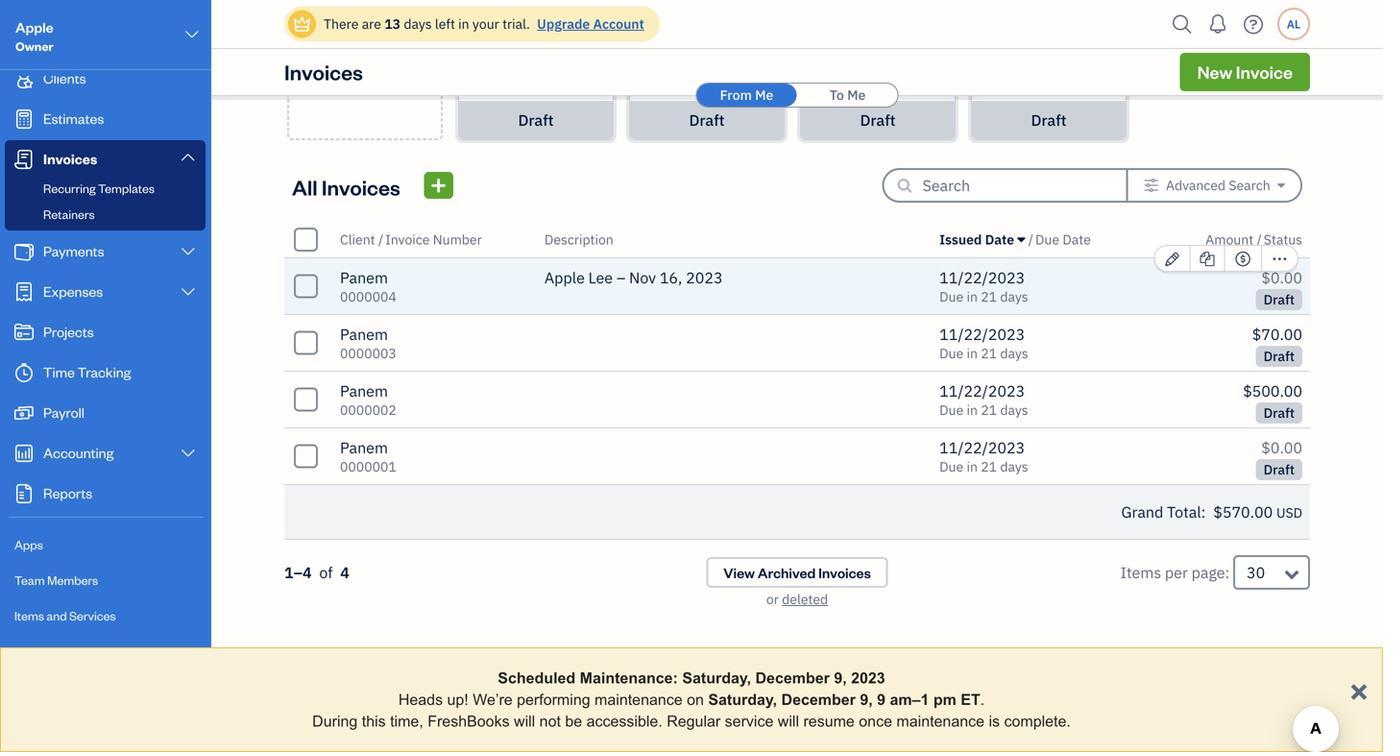 Task type: vqa. For each thing, say whether or not it's contained in the screenshot.
Save Time with Expenses that Organize Themselves
no



Task type: locate. For each thing, give the bounding box(es) containing it.
0 horizontal spatial caretdown image
[[1018, 232, 1025, 247]]

1 date from the left
[[985, 231, 1014, 248]]

0 horizontal spatial will
[[514, 713, 535, 730]]

1 $0 from the left
[[575, 75, 594, 96]]

4 11/22/2023 from the top
[[940, 438, 1025, 458]]

chevron large down image down payroll link on the bottom left of page
[[179, 446, 197, 461]]

panem down 'client' link
[[340, 268, 388, 288]]

2 panem from the top
[[340, 324, 388, 344]]

$0.00 down status
[[1261, 268, 1302, 288]]

maintenance down pm
[[897, 713, 985, 730]]

grand total : $570.00 usd
[[1121, 502, 1302, 522]]

$0.00 down $500.00 draft at the bottom of the page
[[1261, 438, 1302, 458]]

recurring templates link
[[9, 177, 202, 200]]

due date link
[[1035, 231, 1091, 248]]

9,
[[834, 669, 847, 687], [860, 691, 873, 708]]

apple
[[15, 18, 53, 36], [545, 268, 585, 288]]

me inside to me link
[[847, 86, 866, 104]]

left
[[435, 15, 455, 33]]

0 vertical spatial $0.00 draft
[[1261, 268, 1302, 308]]

maintenance down maintenance:
[[595, 691, 683, 708]]

2 / from the left
[[1028, 231, 1034, 248]]

there are 13 days left in your trial. upgrade account
[[324, 15, 644, 33]]

maintenance
[[595, 691, 683, 708], [897, 713, 985, 730]]

upgrade
[[537, 15, 590, 33]]

estimate image
[[12, 109, 36, 129]]

9, up resume on the bottom
[[834, 669, 847, 687]]

due for $0.00
[[940, 458, 964, 475]]

me right from at the right top of the page
[[755, 86, 774, 104]]

1 vertical spatial december
[[781, 691, 856, 708]]

1 horizontal spatial caretdown image
[[1277, 178, 1285, 193]]

panem for 11/22/2023
[[340, 268, 388, 288]]

2023 for 9,
[[851, 669, 885, 687]]

panem inside panem 0000001
[[340, 438, 388, 458]]

me
[[755, 86, 774, 104], [847, 86, 866, 104]]

items and services link
[[5, 599, 206, 633]]

0 horizontal spatial $0
[[575, 75, 594, 96]]

retainers
[[43, 206, 95, 222]]

panem 0000002
[[340, 381, 397, 419]]

caretdown image inside issued date link
[[1018, 232, 1025, 247]]

date down search text field
[[1063, 231, 1091, 248]]

0 horizontal spatial date
[[985, 231, 1014, 248]]

11/22/2023
[[940, 268, 1025, 288], [940, 324, 1025, 344], [940, 381, 1025, 401], [940, 438, 1025, 458]]

caretdown image
[[1277, 178, 1285, 193], [1018, 232, 1025, 247]]

1 horizontal spatial items
[[1121, 562, 1161, 583]]

saturday, up service
[[708, 691, 777, 708]]

items for items per page:
[[1121, 562, 1161, 583]]

invoices up 'client' link
[[322, 173, 400, 201]]

money image
[[12, 403, 36, 423]]

2 vertical spatial chevron large down image
[[179, 244, 197, 259]]

panem inside panem 0000002
[[340, 381, 388, 401]]

1 horizontal spatial apple
[[545, 268, 585, 288]]

or
[[766, 590, 779, 608]]

invoice number link
[[385, 231, 482, 248]]

panem 0000003
[[340, 324, 397, 362]]

apple left lee
[[545, 268, 585, 288]]

payroll
[[43, 403, 84, 421]]

1–4
[[284, 562, 312, 583]]

items left and
[[14, 608, 44, 623]]

scheduled maintenance: saturday, december 9, 2023 heads up! we're performing maintenance on saturday, december 9, 9 am–1 pm et . during this time, freshbooks will not be accessible. regular service will resume once maintenance is complete.
[[312, 669, 1071, 730]]

9, left 9
[[860, 691, 873, 708]]

11/22/2023 for $70.00
[[940, 324, 1025, 344]]

0 horizontal spatial items
[[14, 608, 44, 623]]

1 vertical spatial $0.00 draft
[[1261, 438, 1302, 478]]

apple up owner
[[15, 18, 53, 36]]

in
[[458, 15, 469, 33], [967, 288, 978, 305], [967, 344, 978, 362], [967, 401, 978, 419], [967, 458, 978, 475]]

due for $70.00
[[940, 344, 964, 362]]

0 horizontal spatial 9,
[[834, 669, 847, 687]]

in for $70.00
[[967, 344, 978, 362]]

settings image
[[1144, 178, 1159, 193]]

1 vertical spatial apple
[[545, 268, 585, 288]]

0 horizontal spatial 2023
[[686, 268, 723, 288]]

reports link
[[5, 474, 206, 513]]

0 vertical spatial new
[[347, 27, 383, 49]]

chevron large down image inside expenses link
[[179, 284, 197, 300]]

et
[[961, 691, 980, 708]]

1 horizontal spatial $0
[[1088, 75, 1107, 96]]

2023
[[686, 268, 723, 288], [851, 669, 885, 687]]

0 vertical spatial maintenance
[[595, 691, 683, 708]]

will left not
[[514, 713, 535, 730]]

1 chevron large down image from the top
[[179, 284, 197, 300]]

in for $500.00
[[967, 401, 978, 419]]

2 date from the left
[[1063, 231, 1091, 248]]

items left per
[[1121, 562, 1161, 583]]

chevron large down image for invoices
[[179, 149, 197, 165]]

0 horizontal spatial new invoice link
[[287, 0, 443, 140]]

0000004
[[340, 288, 397, 305]]

Search text field
[[923, 170, 1095, 201]]

1 horizontal spatial date
[[1063, 231, 1091, 248]]

0000001
[[340, 458, 397, 475]]

to me link
[[798, 84, 898, 107]]

/ for client
[[378, 231, 383, 248]]

freshbooks
[[428, 713, 510, 730]]

draft inside $70.00 draft
[[1264, 347, 1295, 365]]

nov
[[629, 268, 656, 288]]

amount link
[[1206, 231, 1257, 248]]

main element
[[0, 0, 259, 752]]

3 11/22/2023 from the top
[[940, 381, 1025, 401]]

am–1
[[890, 691, 929, 708]]

invoices up deleted "link"
[[819, 563, 871, 582]]

3 11/22/2023 due in 21 days from the top
[[940, 381, 1028, 419]]

3 panem from the top
[[340, 381, 388, 401]]

2 21 from the top
[[981, 344, 997, 362]]

/ for amount
[[1257, 231, 1262, 248]]

0 vertical spatial caretdown image
[[1277, 178, 1285, 193]]

invoices down there
[[284, 58, 363, 85]]

0 vertical spatial 2023
[[686, 268, 723, 288]]

$500.00 draft
[[1243, 381, 1302, 422]]

recurring
[[43, 180, 96, 196]]

$0.00 draft up the $70.00
[[1261, 268, 1302, 308]]

in for $0.00
[[967, 458, 978, 475]]

0 vertical spatial apple
[[15, 18, 53, 36]]

clients link
[[5, 60, 206, 98]]

templates
[[98, 180, 155, 196]]

1 vertical spatial items
[[14, 608, 44, 623]]

add invoice image
[[430, 174, 447, 197]]

1 me from the left
[[755, 86, 774, 104]]

/ left status link
[[1257, 231, 1262, 248]]

panem inside panem 0000004
[[340, 268, 388, 288]]

caretdown image left due date
[[1018, 232, 1025, 247]]

items for items and services
[[14, 608, 44, 623]]

panem down 0000002
[[340, 438, 388, 458]]

apple inside the apple owner
[[15, 18, 53, 36]]

11/22/2023 due in 21 days for $0.00
[[940, 438, 1028, 475]]

2023 inside 'scheduled maintenance: saturday, december 9, 2023 heads up! we're performing maintenance on saturday, december 9, 9 am–1 pm et . during this time, freshbooks will not be accessible. regular service will resume once maintenance is complete.'
[[851, 669, 885, 687]]

$0.00 draft up usd
[[1261, 438, 1302, 478]]

× dialog
[[0, 647, 1383, 752]]

saturday, up on
[[682, 669, 751, 687]]

2023 right 16,
[[686, 268, 723, 288]]

2 11/22/2023 due in 21 days from the top
[[940, 324, 1028, 362]]

project image
[[12, 323, 36, 342]]

panem 0000004
[[340, 268, 397, 305]]

me for from me
[[755, 86, 774, 104]]

× button
[[1350, 672, 1368, 707]]

me right to
[[847, 86, 866, 104]]

per
[[1165, 562, 1188, 583]]

0 horizontal spatial /
[[378, 231, 383, 248]]

me inside from me link
[[755, 86, 774, 104]]

0 vertical spatial saturday,
[[682, 669, 751, 687]]

projects link
[[5, 313, 206, 352]]

3 / from the left
[[1257, 231, 1262, 248]]

invoice image
[[12, 150, 36, 169]]

1 horizontal spatial 2023
[[851, 669, 885, 687]]

date for due date
[[1063, 231, 1091, 248]]

will right service
[[778, 713, 799, 730]]

al button
[[1277, 8, 1310, 40]]

scheduled
[[498, 669, 576, 687]]

upgrade account link
[[533, 15, 644, 33]]

chevron large down image
[[179, 284, 197, 300], [179, 446, 197, 461]]

issued
[[940, 231, 982, 248]]

invoices up recurring
[[43, 149, 97, 168]]

time
[[43, 363, 75, 381]]

1 horizontal spatial /
[[1028, 231, 1034, 248]]

search image
[[1167, 10, 1198, 39]]

new down notifications image
[[1197, 61, 1232, 83]]

chevron large down image inside payments link
[[179, 244, 197, 259]]

chevron large down image down payments link
[[179, 284, 197, 300]]

invoices inside view archived invoices or deleted
[[819, 563, 871, 582]]

account
[[593, 15, 644, 33]]

tracking
[[77, 363, 131, 381]]

invoices
[[284, 58, 363, 85], [43, 149, 97, 168], [322, 173, 400, 201], [819, 563, 871, 582]]

/ right the client
[[378, 231, 383, 248]]

team members
[[14, 572, 98, 588]]

0 vertical spatial chevron large down image
[[179, 284, 197, 300]]

4 11/22/2023 due in 21 days from the top
[[940, 438, 1028, 475]]

1 panem from the top
[[340, 268, 388, 288]]

0 horizontal spatial apple
[[15, 18, 53, 36]]

date
[[985, 231, 1014, 248], [1063, 231, 1091, 248]]

2 chevron large down image from the top
[[179, 446, 197, 461]]

1 horizontal spatial will
[[778, 713, 799, 730]]

chart image
[[12, 444, 36, 463]]

0 vertical spatial $0.00
[[1261, 268, 1302, 288]]

3 21 from the top
[[981, 401, 997, 419]]

panem inside 'panem 0000003'
[[340, 324, 388, 344]]

4 21 from the top
[[981, 458, 997, 475]]

$0.00
[[1261, 268, 1302, 288], [1261, 438, 1302, 458]]

1 $0.00 from the top
[[1261, 268, 1302, 288]]

bank connections
[[14, 643, 113, 659]]

$70.00
[[1252, 324, 1302, 344]]

$0
[[575, 75, 594, 96], [1088, 75, 1107, 96]]

time tracking link
[[5, 353, 206, 392]]

new left 13
[[347, 27, 383, 49]]

21 for $0.00
[[981, 458, 997, 475]]

new
[[347, 27, 383, 49], [1197, 61, 1232, 83]]

new invoice down go to help image
[[1197, 61, 1293, 83]]

1 vertical spatial 9,
[[860, 691, 873, 708]]

2 me from the left
[[847, 86, 866, 104]]

11/22/2023 due in 21 days for $500.00
[[940, 381, 1028, 419]]

plus image
[[354, 0, 376, 11]]

date right issued
[[985, 231, 1014, 248]]

0 vertical spatial 9,
[[834, 669, 847, 687]]

:
[[1201, 502, 1206, 522]]

1 11/22/2023 due in 21 days from the top
[[940, 268, 1028, 305]]

Items per page: field
[[1233, 555, 1310, 590]]

caretdown image right search
[[1277, 178, 1285, 193]]

crown image
[[292, 14, 312, 34]]

1 / from the left
[[378, 231, 383, 248]]

1 horizontal spatial me
[[847, 86, 866, 104]]

/ left due date link
[[1028, 231, 1034, 248]]

chevron large down image
[[183, 23, 201, 46], [179, 149, 197, 165], [179, 244, 197, 259]]

team
[[14, 572, 45, 588]]

2 $0.00 from the top
[[1261, 438, 1302, 458]]

items
[[1121, 562, 1161, 583], [14, 608, 44, 623]]

2 horizontal spatial /
[[1257, 231, 1262, 248]]

4 panem from the top
[[340, 438, 388, 458]]

bank
[[14, 643, 42, 659]]

items inside main element
[[14, 608, 44, 623]]

1 $0.00 draft from the top
[[1261, 268, 1302, 308]]

client
[[340, 231, 375, 248]]

2 will from the left
[[778, 713, 799, 730]]

panem down the 0000004
[[340, 324, 388, 344]]

1 vertical spatial chevron large down image
[[179, 446, 197, 461]]

apple owner
[[15, 18, 54, 54]]

will
[[514, 713, 535, 730], [778, 713, 799, 730]]

projects
[[43, 322, 94, 341]]

new invoice
[[337, 27, 393, 72], [1197, 61, 1293, 83]]

client link
[[340, 231, 378, 248]]

0 vertical spatial items
[[1121, 562, 1161, 583]]

1 vertical spatial $0.00
[[1261, 438, 1302, 458]]

days
[[404, 15, 432, 33], [1000, 288, 1028, 305], [1000, 344, 1028, 362], [1000, 401, 1028, 419], [1000, 458, 1028, 475]]

1 vertical spatial caretdown image
[[1018, 232, 1025, 247]]

1 vertical spatial new
[[1197, 61, 1232, 83]]

1 horizontal spatial 9,
[[860, 691, 873, 708]]

2023 up 9
[[851, 669, 885, 687]]

lee
[[588, 268, 613, 288]]

not
[[540, 713, 561, 730]]

maintenance:
[[580, 669, 678, 687]]

new invoice down plus image
[[337, 27, 393, 72]]

invoice down are
[[337, 50, 393, 72]]

invoice
[[337, 50, 393, 72], [1236, 61, 1293, 83], [385, 231, 430, 248]]

1 vertical spatial chevron large down image
[[179, 149, 197, 165]]

panem down 0000003 in the top left of the page
[[340, 381, 388, 401]]

days for $500.00
[[1000, 401, 1028, 419]]

apps
[[14, 536, 43, 552]]

1 horizontal spatial maintenance
[[897, 713, 985, 730]]

1 vertical spatial saturday,
[[708, 691, 777, 708]]

1 vertical spatial 2023
[[851, 669, 885, 687]]

2 11/22/2023 from the top
[[940, 324, 1025, 344]]

21
[[981, 288, 997, 305], [981, 344, 997, 362], [981, 401, 997, 419], [981, 458, 997, 475]]

0 horizontal spatial me
[[755, 86, 774, 104]]

1 horizontal spatial new invoice
[[1197, 61, 1293, 83]]

all
[[292, 173, 317, 201]]

1 11/22/2023 from the top
[[940, 268, 1025, 288]]

2023 for 16,
[[686, 268, 723, 288]]



Task type: describe. For each thing, give the bounding box(es) containing it.
view
[[724, 563, 755, 582]]

trial.
[[502, 15, 530, 33]]

duplicate image
[[1200, 247, 1215, 270]]

your
[[473, 15, 499, 33]]

report image
[[12, 484, 36, 503]]

be
[[565, 713, 582, 730]]

1 vertical spatial maintenance
[[897, 713, 985, 730]]

invoice right 'client' link
[[385, 231, 430, 248]]

chevron large down image for payments
[[179, 244, 197, 259]]

me for to me
[[847, 86, 866, 104]]

invoice down go to help image
[[1236, 61, 1293, 83]]

×
[[1350, 672, 1368, 707]]

from me link
[[697, 84, 797, 107]]

once
[[859, 713, 892, 730]]

invoices inside main element
[[43, 149, 97, 168]]

view archived invoices link
[[706, 557, 888, 588]]

1 horizontal spatial new invoice link
[[1180, 53, 1310, 91]]

13
[[384, 15, 401, 33]]

from
[[720, 86, 752, 104]]

we're
[[473, 691, 513, 708]]

reports
[[43, 484, 92, 502]]

is
[[989, 713, 1000, 730]]

panem for $500.00
[[340, 381, 388, 401]]

pm
[[933, 691, 957, 708]]

draft inside $500.00 draft
[[1264, 404, 1295, 422]]

date for issued date
[[985, 231, 1014, 248]]

0 horizontal spatial maintenance
[[595, 691, 683, 708]]

apple for apple lee – nov 16, 2023
[[545, 268, 585, 288]]

status
[[1264, 231, 1302, 248]]

to
[[830, 86, 844, 104]]

2 $0.00 draft from the top
[[1261, 438, 1302, 478]]

page:
[[1192, 562, 1230, 583]]

up!
[[447, 691, 468, 708]]

members
[[47, 572, 98, 588]]

there
[[324, 15, 359, 33]]

21 for $70.00
[[981, 344, 997, 362]]

estimates
[[43, 109, 104, 127]]

regular
[[667, 713, 721, 730]]

chevron large down image for expenses
[[179, 284, 197, 300]]

$570.00
[[1213, 502, 1273, 522]]

notifications image
[[1203, 5, 1233, 43]]

owner
[[15, 38, 54, 54]]

on
[[687, 691, 704, 708]]

due date
[[1035, 231, 1091, 248]]

performing
[[517, 691, 590, 708]]

days for $0.00
[[1000, 458, 1028, 475]]

all invoices
[[292, 173, 400, 201]]

21 for $500.00
[[981, 401, 997, 419]]

1 will from the left
[[514, 713, 535, 730]]

of
[[319, 562, 333, 583]]

client image
[[12, 69, 36, 88]]

more actions image
[[1271, 247, 1288, 270]]

resume
[[803, 713, 855, 730]]

payment image
[[12, 242, 36, 261]]

deleted
[[782, 590, 828, 608]]

0000003
[[340, 344, 397, 362]]

issued date
[[940, 231, 1014, 248]]

this
[[362, 713, 386, 730]]

amount / status
[[1206, 231, 1302, 248]]

accounting
[[43, 443, 114, 462]]

1–4 of 4
[[284, 562, 349, 583]]

amount
[[1206, 231, 1254, 248]]

16,
[[660, 268, 682, 288]]

advanced
[[1166, 176, 1226, 194]]

edit image
[[1165, 248, 1180, 271]]

30
[[1247, 562, 1265, 583]]

go to help image
[[1238, 10, 1269, 39]]

invoices link
[[5, 140, 206, 177]]

due for $500.00
[[940, 401, 964, 419]]

0 horizontal spatial new invoice
[[337, 27, 393, 72]]

al
[[1287, 16, 1301, 32]]

apple lee – nov 16, 2023
[[545, 268, 723, 288]]

$70.00 draft
[[1252, 324, 1302, 365]]

$70
[[737, 75, 765, 96]]

heads
[[398, 691, 443, 708]]

recurring templates
[[43, 180, 155, 196]]

payments link
[[5, 232, 206, 271]]

to me
[[830, 86, 866, 104]]

11/22/2023 due in 21 days for $70.00
[[940, 324, 1028, 362]]

archived
[[758, 563, 816, 582]]

2 $0 from the left
[[1088, 75, 1107, 96]]

payroll link
[[5, 394, 206, 432]]

are
[[362, 15, 381, 33]]

apple for apple owner
[[15, 18, 53, 36]]

view archived invoices or deleted
[[724, 563, 871, 608]]

0 vertical spatial december
[[755, 669, 830, 687]]

panem for $0.00
[[340, 438, 388, 458]]

add a payment image
[[1235, 247, 1251, 270]]

during
[[312, 713, 358, 730]]

advanced search
[[1166, 176, 1270, 194]]

panem for $70.00
[[340, 324, 388, 344]]

1 21 from the top
[[981, 288, 997, 305]]

expense image
[[12, 282, 36, 302]]

estimates link
[[5, 100, 206, 138]]

bank connections link
[[5, 635, 206, 669]]

11/22/2023 for $0.00
[[940, 438, 1025, 458]]

status link
[[1264, 231, 1302, 248]]

time,
[[390, 713, 423, 730]]

advanced search button
[[1128, 170, 1301, 201]]

0 horizontal spatial new
[[347, 27, 383, 49]]

9
[[877, 691, 886, 708]]

grand
[[1121, 502, 1163, 522]]

caretdown image inside advanced search dropdown button
[[1277, 178, 1285, 193]]

search
[[1229, 176, 1270, 194]]

chevron large down image for accounting
[[179, 446, 197, 461]]

days for $70.00
[[1000, 344, 1028, 362]]

expenses link
[[5, 273, 206, 311]]

and
[[47, 608, 67, 623]]

0 vertical spatial chevron large down image
[[183, 23, 201, 46]]

11/22/2023 for $500.00
[[940, 381, 1025, 401]]

service
[[725, 713, 774, 730]]

$500.00
[[1243, 381, 1302, 401]]

timer image
[[12, 363, 36, 382]]

1 horizontal spatial new
[[1197, 61, 1232, 83]]

apple lee – nov 16, 2023 link
[[521, 258, 932, 315]]

client / invoice number
[[340, 231, 482, 248]]

.
[[980, 691, 985, 708]]

description
[[545, 231, 614, 248]]

services
[[69, 608, 116, 623]]



